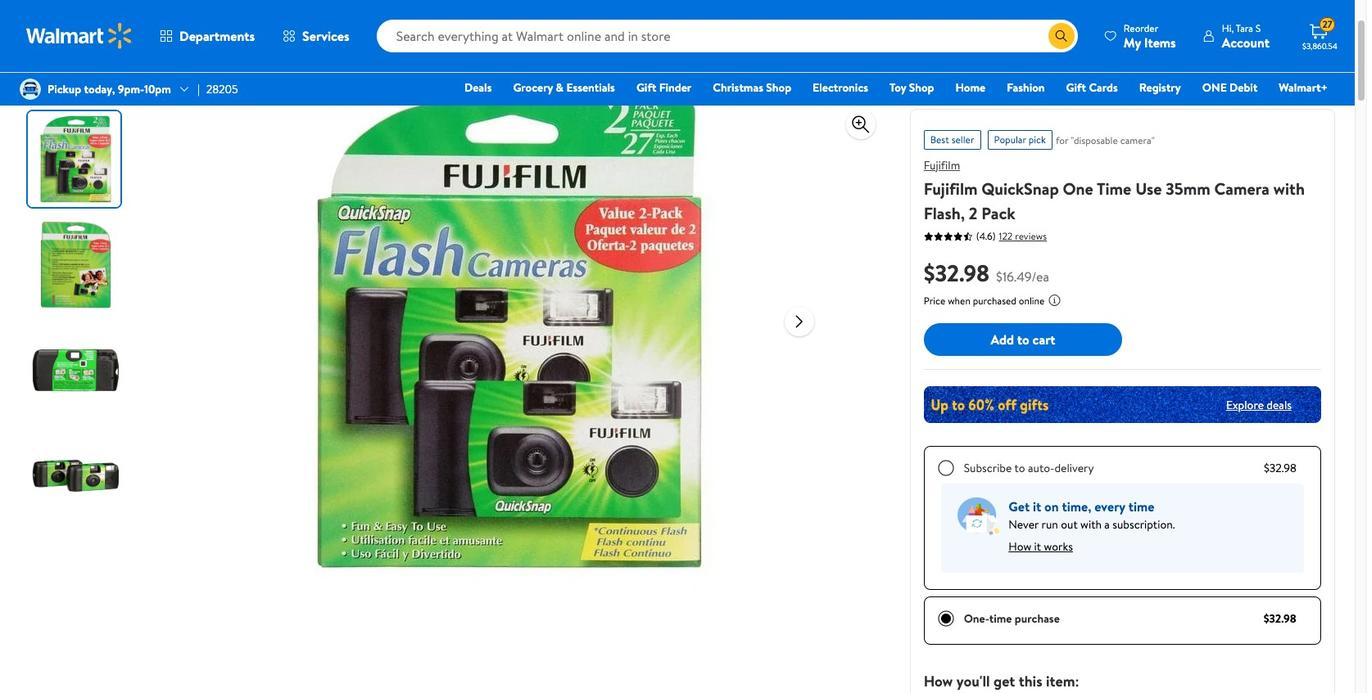 Task type: describe. For each thing, give the bounding box(es) containing it.
subscription.
[[1113, 517, 1175, 533]]

fashion link
[[999, 79, 1052, 97]]

10pm
[[144, 81, 171, 97]]

out
[[1061, 517, 1078, 533]]

popular
[[994, 133, 1026, 147]]

subscribe to auto-delivery
[[964, 460, 1094, 477]]

$32.98 for subscribe to auto-delivery
[[1264, 460, 1297, 477]]

1 vertical spatial how
[[924, 672, 953, 692]]

ad disclaimer and feedback image
[[1322, 20, 1335, 33]]

add to cart button
[[924, 324, 1122, 356]]

reviews
[[1015, 229, 1047, 243]]

every
[[1095, 498, 1125, 516]]

add to cart
[[991, 331, 1056, 349]]

next media item image
[[790, 312, 809, 331]]

Walmart Site-Wide search field
[[377, 20, 1078, 52]]

works
[[1044, 539, 1073, 555]]

"disposable
[[1071, 134, 1118, 147]]

122
[[999, 229, 1013, 243]]

to for subscribe
[[1014, 460, 1025, 477]]

sponsored
[[1274, 19, 1319, 33]]

hi,
[[1222, 21, 1234, 35]]

seller
[[952, 133, 974, 147]]

0 vertical spatial it
[[1033, 498, 1041, 516]]

on
[[1044, 498, 1059, 516]]

time,
[[1062, 498, 1091, 516]]

walmart+ link
[[1272, 79, 1335, 97]]

purchase
[[1015, 611, 1060, 627]]

in 100+ people's carts
[[924, 78, 1032, 94]]

28205
[[206, 81, 238, 97]]

toy shop link
[[882, 79, 942, 97]]

pickup
[[48, 81, 81, 97]]

camera"
[[1120, 134, 1155, 147]]

explore deals
[[1226, 397, 1292, 413]]

time
[[1097, 178, 1132, 200]]

gift cards link
[[1059, 79, 1125, 97]]

pack
[[982, 202, 1015, 224]]

today,
[[84, 81, 115, 97]]

hi, tara s account
[[1222, 21, 1270, 51]]

shop for toy shop
[[909, 79, 934, 96]]

auto-
[[1028, 460, 1055, 477]]

electronics
[[813, 79, 868, 96]]

gift for gift cards
[[1066, 79, 1086, 96]]

purchased
[[973, 294, 1016, 308]]

one debit link
[[1195, 79, 1265, 97]]

$32.98 $16.49/ea
[[924, 257, 1049, 289]]

fujifilm quicksnap one time use 35mm camera with flash, 2 pack - image 4 of 4 image
[[28, 428, 124, 524]]

grocery
[[513, 79, 553, 96]]

deals
[[1267, 397, 1292, 413]]

registry
[[1139, 79, 1181, 96]]

home link
[[948, 79, 993, 97]]

cards
[[1089, 79, 1118, 96]]

fujifilm fujifilm quicksnap one time use 35mm camera with flash, 2 pack
[[924, 157, 1305, 224]]

subscribe
[[964, 460, 1012, 477]]

122 reviews link
[[996, 229, 1047, 243]]

shop for christmas shop
[[766, 79, 791, 96]]

christmas shop
[[713, 79, 791, 96]]

explore
[[1226, 397, 1264, 413]]

gift finder link
[[629, 79, 699, 97]]

reorder
[[1124, 21, 1159, 35]]

get
[[994, 672, 1015, 692]]

2 fujifilm from the top
[[924, 178, 978, 200]]

deals link
[[457, 79, 499, 97]]

deals
[[464, 79, 492, 96]]

walmart+
[[1279, 79, 1328, 96]]

(4.6)
[[976, 229, 996, 243]]

finder
[[659, 79, 692, 96]]

get it on time, every time never run out with a subscription. how it works
[[1009, 498, 1175, 555]]

&
[[556, 79, 564, 96]]

35mm
[[1166, 178, 1211, 200]]

2
[[969, 202, 978, 224]]

how inside get it on time, every time never run out with a subscription. how it works
[[1009, 539, 1032, 555]]

people's
[[964, 78, 1005, 94]]

gift finder
[[636, 79, 692, 96]]

how it works button
[[1009, 534, 1073, 560]]

fashion
[[1007, 79, 1045, 96]]

with inside fujifilm fujifilm quicksnap one time use 35mm camera with flash, 2 pack
[[1274, 178, 1305, 200]]

with inside get it on time, every time never run out with a subscription. how it works
[[1081, 517, 1102, 533]]

item:
[[1046, 672, 1079, 692]]



Task type: vqa. For each thing, say whether or not it's contained in the screenshot.
Your associated with Your pet has been added!
no



Task type: locate. For each thing, give the bounding box(es) containing it.
best seller
[[930, 133, 974, 147]]

tara
[[1236, 21, 1253, 35]]

s
[[1256, 21, 1261, 35]]

one-time purchase
[[964, 611, 1060, 627]]

fujifilm link
[[924, 157, 960, 174]]

a
[[1104, 517, 1110, 533]]

it left on
[[1033, 498, 1041, 516]]

(4.6) 122 reviews
[[976, 229, 1047, 243]]

quicksnap
[[982, 178, 1059, 200]]

get
[[1009, 498, 1030, 516]]

27
[[1322, 17, 1333, 31]]

1 fujifilm from the top
[[924, 157, 960, 174]]

| 28205
[[197, 81, 238, 97]]

fujifilm quicksnap one time use 35mm camera with flash, 2 pack - image 3 of 4 image
[[28, 323, 124, 419]]

best
[[930, 133, 949, 147]]

Search search field
[[377, 20, 1078, 52]]

to left auto-
[[1014, 460, 1025, 477]]

1 shop from the left
[[766, 79, 791, 96]]

shop inside toy shop link
[[909, 79, 934, 96]]

shop
[[766, 79, 791, 96], [909, 79, 934, 96]]

you'll
[[957, 672, 990, 692]]

price
[[924, 294, 946, 308]]

time up subscription.
[[1129, 498, 1155, 516]]

up to sixty percent off deals. shop now. image
[[924, 387, 1321, 423]]

online
[[1019, 294, 1045, 308]]

1 horizontal spatial with
[[1274, 178, 1305, 200]]

0 vertical spatial time
[[1129, 498, 1155, 516]]

to inside button
[[1017, 331, 1029, 349]]

camera
[[1214, 178, 1270, 200]]

$16.49/ea
[[996, 268, 1049, 286]]

carts
[[1007, 78, 1032, 94]]

how left you'll
[[924, 672, 953, 692]]

one debit
[[1202, 79, 1258, 96]]

fujifilm quicksnap one time use 35mm camera with flash, 2 pack - image 1 of 4 image
[[28, 111, 124, 207]]

toy shop
[[890, 79, 934, 96]]

add
[[991, 331, 1014, 349]]

cart
[[1033, 331, 1056, 349]]

how
[[1009, 539, 1032, 555], [924, 672, 953, 692]]

fujifilm down the best
[[924, 157, 960, 174]]

zoom image modal image
[[851, 115, 870, 134]]

for "disposable camera"
[[1056, 134, 1155, 147]]

registry link
[[1132, 79, 1188, 97]]

items
[[1144, 33, 1176, 51]]

for
[[1056, 134, 1068, 147]]

time inside get it on time, every time never run out with a subscription. how it works
[[1129, 498, 1155, 516]]

to for add
[[1017, 331, 1029, 349]]

electronics link
[[805, 79, 876, 97]]

0 horizontal spatial time
[[989, 611, 1012, 627]]

1 vertical spatial time
[[989, 611, 1012, 627]]

100+
[[936, 78, 961, 94]]

pickup today, 9pm-10pm
[[48, 81, 171, 97]]

None radio
[[938, 460, 954, 477], [938, 611, 954, 627], [938, 460, 954, 477], [938, 611, 954, 627]]

services button
[[269, 16, 363, 56]]

explore deals link
[[1220, 390, 1298, 420]]

to left 'cart'
[[1017, 331, 1029, 349]]

2 vertical spatial $32.98
[[1264, 611, 1297, 627]]

how down never on the bottom
[[1009, 539, 1032, 555]]

1 horizontal spatial how
[[1009, 539, 1032, 555]]

account
[[1222, 33, 1270, 51]]

how you'll get this item:
[[924, 672, 1079, 692]]

fujifilm down fujifilm link
[[924, 178, 978, 200]]

legal information image
[[1048, 294, 1061, 307]]

fujifilm
[[924, 157, 960, 174], [924, 178, 978, 200]]

delivery
[[1055, 460, 1094, 477]]

shop right christmas
[[766, 79, 791, 96]]

christmas shop link
[[706, 79, 799, 97]]

when
[[948, 294, 971, 308]]

run
[[1042, 517, 1058, 533]]

this
[[1019, 672, 1042, 692]]

my
[[1124, 33, 1141, 51]]

flash,
[[924, 202, 965, 224]]

christmas
[[713, 79, 763, 96]]

2 shop from the left
[[909, 79, 934, 96]]

fujifilm quicksnap one time use 35mm camera with flash, 2 pack - image 2 of 4 image
[[28, 217, 124, 313]]

essentials
[[566, 79, 615, 96]]

walmart image
[[26, 23, 133, 49]]

gift inside gift finder link
[[636, 79, 656, 96]]

1 horizontal spatial shop
[[909, 79, 934, 96]]

toy
[[890, 79, 906, 96]]

0 vertical spatial $32.98
[[924, 257, 990, 289]]

gift for gift finder
[[636, 79, 656, 96]]

0 horizontal spatial shop
[[766, 79, 791, 96]]

to
[[1017, 331, 1029, 349], [1014, 460, 1025, 477]]

fujifilm quicksnap one time use 35mm camera with flash, 2 pack image
[[247, 70, 772, 595]]

gift
[[636, 79, 656, 96], [1066, 79, 1086, 96]]

with right the camera
[[1274, 178, 1305, 200]]

gift left cards
[[1066, 79, 1086, 96]]

shop right toy
[[909, 79, 934, 96]]

0 horizontal spatial with
[[1081, 517, 1102, 533]]

1 vertical spatial with
[[1081, 517, 1102, 533]]

2 gift from the left
[[1066, 79, 1086, 96]]

1 vertical spatial to
[[1014, 460, 1025, 477]]

price when purchased online
[[924, 294, 1045, 308]]

with left a
[[1081, 517, 1102, 533]]

grocery & essentials link
[[506, 79, 622, 97]]

0 horizontal spatial how
[[924, 672, 953, 692]]

gift inside gift cards link
[[1066, 79, 1086, 96]]

0 vertical spatial with
[[1274, 178, 1305, 200]]

gift left finder
[[636, 79, 656, 96]]

$32.98 for one-time purchase
[[1264, 611, 1297, 627]]

1 vertical spatial $32.98
[[1264, 460, 1297, 477]]

0 horizontal spatial gift
[[636, 79, 656, 96]]

1 vertical spatial fujifilm
[[924, 178, 978, 200]]

one
[[1063, 178, 1093, 200]]

time left purchase
[[989, 611, 1012, 627]]

1 vertical spatial it
[[1034, 539, 1041, 555]]

$3,860.54
[[1302, 40, 1338, 52]]

one
[[1202, 79, 1227, 96]]

departments button
[[146, 16, 269, 56]]

1 horizontal spatial time
[[1129, 498, 1155, 516]]

 image
[[20, 79, 41, 100]]

remove from favorites list, fujifilm quicksnap one time use 35mm camera with flash, 2 pack image
[[851, 78, 870, 99]]

popular pick
[[994, 133, 1046, 147]]

$32.98
[[924, 257, 990, 289], [1264, 460, 1297, 477], [1264, 611, 1297, 627]]

search icon image
[[1055, 29, 1068, 43]]

gift cards
[[1066, 79, 1118, 96]]

it left works
[[1034, 539, 1041, 555]]

pick
[[1029, 133, 1046, 147]]

never
[[1009, 517, 1039, 533]]

0 vertical spatial how
[[1009, 539, 1032, 555]]

in
[[924, 78, 933, 94]]

0 vertical spatial to
[[1017, 331, 1029, 349]]

reorder my items
[[1124, 21, 1176, 51]]

1 horizontal spatial gift
[[1066, 79, 1086, 96]]

1 gift from the left
[[636, 79, 656, 96]]

shop inside christmas shop link
[[766, 79, 791, 96]]

home
[[955, 79, 986, 96]]

0 vertical spatial fujifilm
[[924, 157, 960, 174]]



